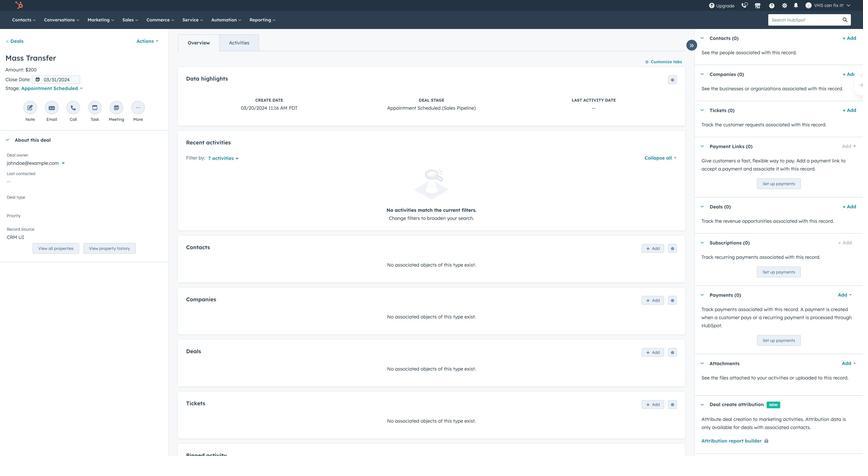 Task type: vqa. For each thing, say whether or not it's contained in the screenshot.
third caret icon from the top of the page
yes



Task type: locate. For each thing, give the bounding box(es) containing it.
-- text field
[[7, 175, 162, 186]]

menu
[[706, 0, 855, 11]]

task image
[[92, 105, 98, 111]]

call image
[[70, 105, 76, 111]]

more image
[[135, 105, 141, 111]]

navigation
[[178, 34, 259, 51]]

caret image
[[701, 37, 705, 39], [701, 206, 705, 208], [701, 363, 705, 364], [701, 404, 705, 406]]

meeting image
[[113, 105, 120, 111]]

Search HubSpot search field
[[769, 14, 840, 26]]

1 caret image from the top
[[701, 37, 705, 39]]

caret image
[[701, 73, 705, 75], [701, 109, 705, 111], [5, 139, 9, 141], [701, 146, 705, 147], [701, 242, 705, 244], [701, 294, 705, 296]]

note image
[[27, 105, 33, 111]]

4 caret image from the top
[[701, 404, 705, 406]]

MM/DD/YYYY text field
[[32, 75, 80, 84]]

alert
[[186, 169, 677, 222]]



Task type: describe. For each thing, give the bounding box(es) containing it.
marketplaces image
[[755, 3, 761, 9]]

email image
[[49, 105, 55, 111]]

3 caret image from the top
[[701, 363, 705, 364]]

jacob simon image
[[806, 2, 812, 8]]

2 caret image from the top
[[701, 206, 705, 208]]



